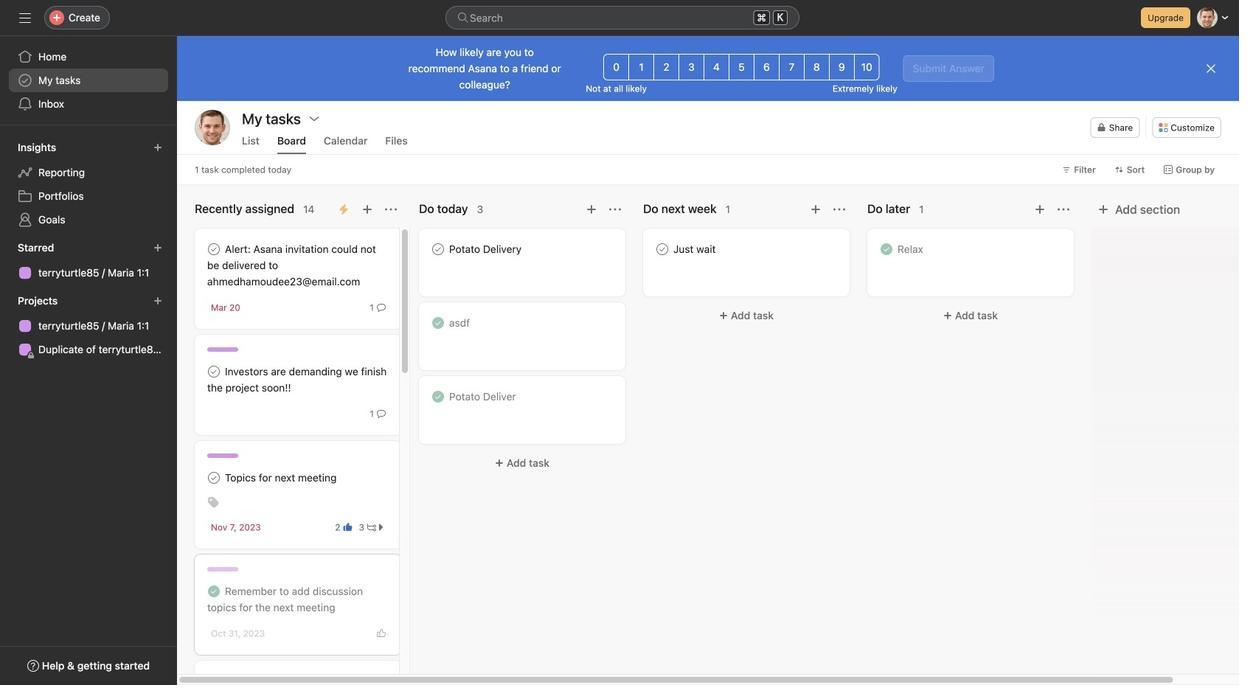 Task type: describe. For each thing, give the bounding box(es) containing it.
projects element
[[0, 288, 177, 364]]

2 more section actions image from the left
[[609, 204, 621, 215]]

add task image for 1st more section actions icon from the right
[[586, 204, 598, 215]]

0 vertical spatial mark complete image
[[654, 241, 671, 258]]

0 likes. click to like this task image
[[377, 629, 386, 638]]

add task image
[[361, 204, 373, 215]]

view profile settings image
[[195, 110, 230, 145]]

2 horizontal spatial completed image
[[878, 241, 896, 258]]

2 1 comment image from the top
[[377, 409, 386, 418]]

insights element
[[0, 134, 177, 235]]

starred element
[[0, 235, 177, 288]]

Completed checkbox
[[429, 314, 447, 332]]

1 more section actions image from the left
[[385, 204, 397, 215]]

0 horizontal spatial mark complete image
[[205, 469, 223, 487]]

Search tasks, projects, and more text field
[[446, 6, 800, 30]]



Task type: locate. For each thing, give the bounding box(es) containing it.
1 comment image
[[377, 303, 386, 312], [377, 409, 386, 418]]

None field
[[446, 6, 800, 30]]

0 horizontal spatial more section actions image
[[834, 204, 845, 215]]

new project or portfolio image
[[153, 297, 162, 305]]

2 more section actions image from the left
[[1058, 204, 1070, 215]]

rules for recently assigned image
[[338, 204, 350, 215]]

2 vertical spatial completed checkbox
[[205, 583, 223, 601]]

1 horizontal spatial completed checkbox
[[429, 388, 447, 406]]

0 horizontal spatial more section actions image
[[385, 204, 397, 215]]

None radio
[[704, 54, 730, 80], [729, 54, 755, 80], [754, 54, 780, 80], [804, 54, 830, 80], [854, 54, 880, 80], [704, 54, 730, 80], [729, 54, 755, 80], [754, 54, 780, 80], [804, 54, 830, 80], [854, 54, 880, 80]]

0 horizontal spatial add task image
[[586, 204, 598, 215]]

0 horizontal spatial completed checkbox
[[205, 583, 223, 601]]

1 vertical spatial 1 comment image
[[377, 409, 386, 418]]

mark complete image
[[205, 241, 223, 258], [429, 241, 447, 258], [205, 363, 223, 381], [205, 673, 223, 685]]

more section actions image
[[834, 204, 845, 215], [1058, 204, 1070, 215]]

0 horizontal spatial completed image
[[205, 583, 223, 601]]

add task image for first more section actions image from the right
[[1034, 204, 1046, 215]]

more section actions image
[[385, 204, 397, 215], [609, 204, 621, 215]]

1 horizontal spatial add task image
[[810, 204, 822, 215]]

add items to starred image
[[153, 243, 162, 252]]

Mark complete checkbox
[[205, 241, 223, 258], [429, 241, 447, 258], [654, 241, 671, 258], [205, 363, 223, 381], [205, 469, 223, 487], [205, 673, 223, 685]]

completed image
[[429, 388, 447, 406]]

1 vertical spatial completed image
[[429, 314, 447, 332]]

show options image
[[308, 113, 320, 125]]

0 vertical spatial completed checkbox
[[878, 241, 896, 258]]

mark complete image
[[654, 241, 671, 258], [205, 469, 223, 487]]

hide sidebar image
[[19, 12, 31, 24]]

2 horizontal spatial add task image
[[1034, 204, 1046, 215]]

add task image for 2nd more section actions image from right
[[810, 204, 822, 215]]

Completed checkbox
[[878, 241, 896, 258], [429, 388, 447, 406], [205, 583, 223, 601]]

2 add task image from the left
[[810, 204, 822, 215]]

1 1 comment image from the top
[[377, 303, 386, 312]]

new insights image
[[153, 143, 162, 152]]

3 add task image from the left
[[1034, 204, 1046, 215]]

1 vertical spatial completed checkbox
[[429, 388, 447, 406]]

1 horizontal spatial more section actions image
[[609, 204, 621, 215]]

1 horizontal spatial more section actions image
[[1058, 204, 1070, 215]]

1 vertical spatial mark complete image
[[205, 469, 223, 487]]

0 vertical spatial completed image
[[878, 241, 896, 258]]

global element
[[0, 36, 177, 125]]

1 horizontal spatial completed image
[[429, 314, 447, 332]]

dismiss image
[[1205, 63, 1217, 75]]

completed image
[[878, 241, 896, 258], [429, 314, 447, 332], [205, 583, 223, 601]]

None radio
[[604, 54, 629, 80], [629, 54, 654, 80], [654, 54, 680, 80], [679, 54, 705, 80], [779, 54, 805, 80], [829, 54, 855, 80], [604, 54, 629, 80], [629, 54, 654, 80], [654, 54, 680, 80], [679, 54, 705, 80], [779, 54, 805, 80], [829, 54, 855, 80]]

1 horizontal spatial mark complete image
[[654, 241, 671, 258]]

0 vertical spatial 1 comment image
[[377, 303, 386, 312]]

2 vertical spatial completed image
[[205, 583, 223, 601]]

1 add task image from the left
[[586, 204, 598, 215]]

2 likes. you liked this task image
[[343, 523, 352, 532]]

1 more section actions image from the left
[[834, 204, 845, 215]]

2 horizontal spatial completed checkbox
[[878, 241, 896, 258]]

option group
[[604, 54, 880, 80]]

add task image
[[586, 204, 598, 215], [810, 204, 822, 215], [1034, 204, 1046, 215]]



Task type: vqa. For each thing, say whether or not it's contained in the screenshot.
first Add task icon from right
yes



